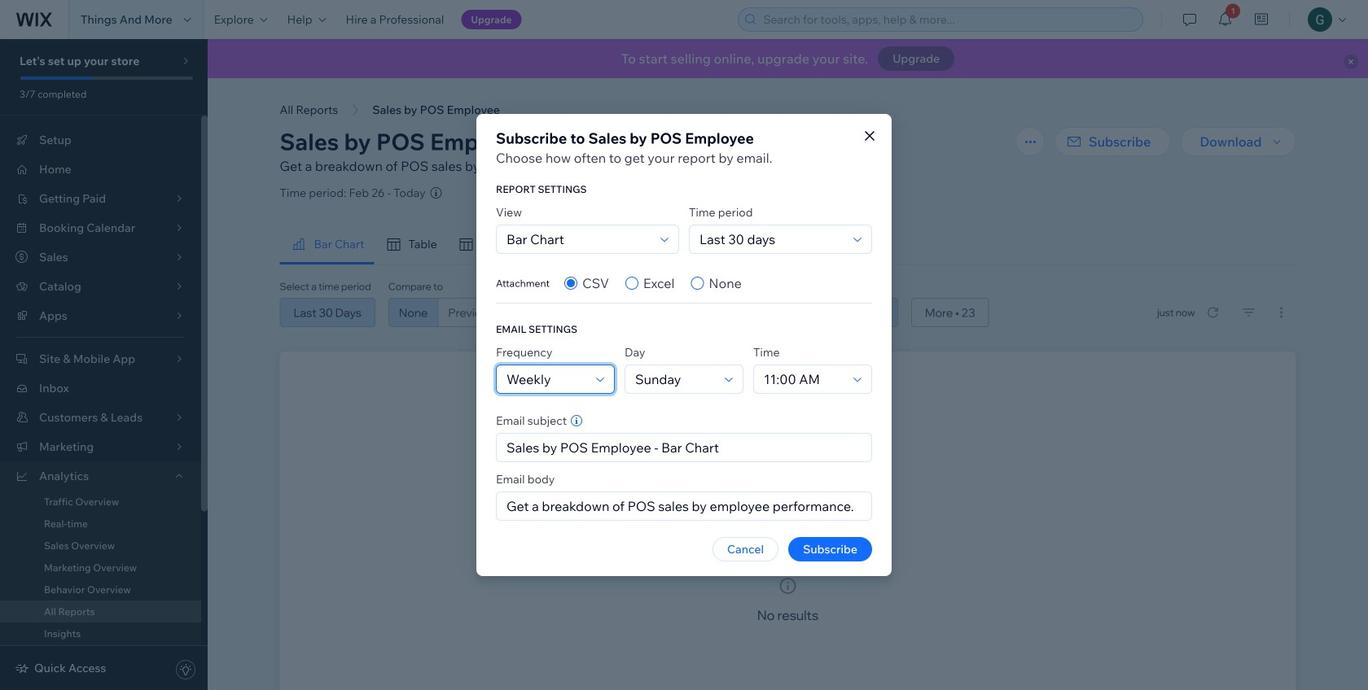 Task type: vqa. For each thing, say whether or not it's contained in the screenshot.
alert
yes



Task type: locate. For each thing, give the bounding box(es) containing it.
tab list
[[280, 225, 791, 265]]

Search for tools, apps, help & more... field
[[758, 8, 1138, 31]]

sidebar element
[[0, 39, 208, 691]]

alert
[[208, 39, 1368, 78]]

option group
[[564, 274, 742, 293]]

None field
[[502, 226, 656, 253], [695, 226, 849, 253], [502, 366, 591, 393], [630, 366, 720, 393], [759, 366, 849, 393], [502, 434, 867, 462], [502, 493, 867, 520], [502, 226, 656, 253], [695, 226, 849, 253], [502, 366, 591, 393], [630, 366, 720, 393], [759, 366, 849, 393], [502, 434, 867, 462], [502, 493, 867, 520]]



